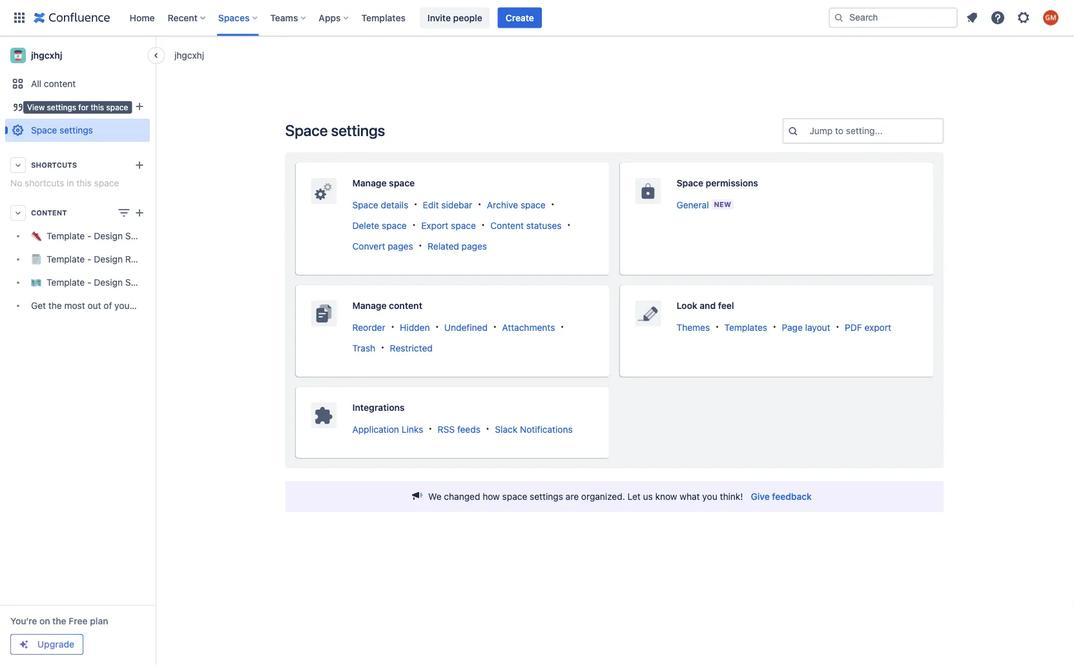 Task type: vqa. For each thing, say whether or not it's contained in the screenshot.
Discard
no



Task type: locate. For each thing, give the bounding box(es) containing it.
1 horizontal spatial pages
[[462, 241, 487, 251]]

template - design review link
[[5, 248, 155, 271]]

invite people button
[[420, 7, 490, 28]]

template down template - design sprint "link" at the top of the page
[[47, 254, 85, 265]]

content down the archive
[[490, 220, 524, 231]]

1 horizontal spatial templates
[[724, 322, 767, 333]]

space up content statuses
[[521, 199, 546, 210]]

settings inside the space element
[[59, 125, 93, 136]]

space details link
[[352, 199, 408, 210]]

template up "most"
[[47, 277, 85, 288]]

help icon image
[[990, 10, 1006, 26]]

new
[[714, 201, 731, 209]]

- up out
[[87, 277, 91, 288]]

1 manage from the top
[[352, 178, 387, 189]]

0 horizontal spatial jhgcxhj
[[31, 50, 62, 61]]

1 design from the top
[[94, 231, 123, 242]]

2 - from the top
[[87, 254, 91, 265]]

slack notifications
[[495, 424, 573, 435]]

integrations
[[352, 403, 405, 413]]

space settings inside the space element
[[31, 125, 93, 136]]

0 horizontal spatial content
[[44, 78, 76, 89]]

design for systems
[[94, 277, 123, 288]]

reorder
[[352, 322, 385, 333]]

your profile and preferences image
[[1043, 10, 1059, 26]]

details
[[381, 199, 408, 210]]

notification icon image
[[964, 10, 980, 26]]

0 vertical spatial content
[[44, 78, 76, 89]]

content for content
[[31, 209, 67, 217]]

jhgcxhj inside the space element
[[31, 50, 62, 61]]

- up the 'template - design systems' link
[[87, 254, 91, 265]]

organized.
[[581, 492, 625, 502]]

design up template - design review
[[94, 231, 123, 242]]

create
[[506, 12, 534, 23]]

all
[[31, 78, 41, 89]]

space
[[106, 103, 128, 112], [94, 178, 119, 189], [389, 178, 415, 189], [521, 199, 546, 210], [382, 220, 407, 231], [451, 220, 476, 231], [159, 301, 184, 311], [502, 492, 527, 502]]

1 horizontal spatial templates link
[[724, 322, 767, 333]]

recent
[[168, 12, 198, 23]]

pages right related
[[462, 241, 487, 251]]

banner containing home
[[0, 0, 1074, 36]]

jhgcxhj link down "recent" dropdown button
[[174, 49, 204, 62]]

space permissions
[[677, 178, 758, 189]]

content
[[31, 209, 67, 217], [490, 220, 524, 231]]

design
[[94, 231, 123, 242], [94, 254, 123, 265], [94, 277, 123, 288]]

3 design from the top
[[94, 277, 123, 288]]

templates right apps "popup button"
[[361, 12, 406, 23]]

2 jhgcxhj from the left
[[31, 50, 62, 61]]

settings up manage space
[[331, 121, 385, 140]]

to
[[835, 126, 844, 136]]

content inside the space element
[[44, 78, 76, 89]]

templates link
[[358, 7, 409, 28], [724, 322, 767, 333]]

your
[[114, 301, 133, 311]]

content statuses
[[490, 220, 562, 231]]

1 vertical spatial templates
[[724, 322, 767, 333]]

edit sidebar
[[423, 199, 472, 210]]

application links
[[352, 424, 423, 435]]

view
[[27, 103, 45, 112]]

shortcuts
[[25, 178, 64, 189]]

delete
[[352, 220, 379, 231]]

appswitcher icon image
[[12, 10, 27, 26]]

trash
[[352, 343, 375, 353]]

how
[[483, 492, 500, 502]]

this for for
[[91, 103, 104, 112]]

templates link inside global element
[[358, 7, 409, 28]]

content down shortcuts
[[31, 209, 67, 217]]

templates down feel
[[724, 322, 767, 333]]

this for in
[[76, 178, 92, 189]]

pages
[[388, 241, 413, 251], [462, 241, 487, 251]]

3 - from the top
[[87, 277, 91, 288]]

application
[[352, 424, 399, 435]]

the
[[48, 301, 62, 311], [52, 616, 66, 627]]

jhgcxhj link
[[5, 43, 150, 68], [174, 49, 204, 62]]

the right get
[[48, 301, 62, 311]]

trash link
[[352, 343, 375, 353]]

teams button
[[266, 7, 311, 28]]

spaces
[[218, 12, 250, 23]]

1 horizontal spatial content
[[389, 301, 422, 311]]

premium image
[[19, 640, 29, 650]]

0 horizontal spatial content
[[31, 209, 67, 217]]

feeds
[[457, 424, 480, 435]]

look and feel
[[677, 301, 734, 311]]

space right team
[[159, 301, 184, 311]]

settings left are
[[530, 492, 563, 502]]

2 vertical spatial -
[[87, 277, 91, 288]]

2 manage from the top
[[352, 301, 387, 311]]

template down content dropdown button
[[47, 231, 85, 242]]

related
[[428, 241, 459, 251]]

0 vertical spatial design
[[94, 231, 123, 242]]

2 vertical spatial design
[[94, 277, 123, 288]]

2 design from the top
[[94, 254, 123, 265]]

- for systems
[[87, 277, 91, 288]]

3 template from the top
[[47, 277, 85, 288]]

blogs link
[[5, 96, 150, 119]]

this right for
[[91, 103, 104, 112]]

space
[[285, 121, 328, 140], [31, 125, 57, 136], [677, 178, 703, 189], [352, 199, 378, 210]]

restricted link
[[390, 343, 433, 353]]

review
[[125, 254, 155, 265]]

0 vertical spatial template
[[47, 231, 85, 242]]

pages down delete space link
[[388, 241, 413, 251]]

2 pages from the left
[[462, 241, 487, 251]]

content for manage content
[[389, 301, 422, 311]]

design inside the 'template - design systems' link
[[94, 277, 123, 288]]

design inside template - design sprint "link"
[[94, 231, 123, 242]]

upgrade
[[37, 640, 74, 650]]

content for content statuses
[[490, 220, 524, 231]]

0 vertical spatial templates link
[[358, 7, 409, 28]]

0 vertical spatial the
[[48, 301, 62, 311]]

1 pages from the left
[[388, 241, 413, 251]]

2 vertical spatial template
[[47, 277, 85, 288]]

space element
[[0, 36, 184, 666]]

0 vertical spatial manage
[[352, 178, 387, 189]]

on
[[39, 616, 50, 627]]

page layout link
[[782, 322, 830, 333]]

1 vertical spatial templates link
[[724, 322, 767, 333]]

0 vertical spatial this
[[91, 103, 104, 112]]

templates for templates link inside global element
[[361, 12, 406, 23]]

for
[[78, 103, 89, 112]]

this right in
[[76, 178, 92, 189]]

global element
[[8, 0, 829, 36]]

templates link down feel
[[724, 322, 767, 333]]

pages for convert pages
[[388, 241, 413, 251]]

0 vertical spatial content
[[31, 209, 67, 217]]

1 vertical spatial this
[[76, 178, 92, 189]]

settings down the blogs link
[[59, 125, 93, 136]]

1 vertical spatial content
[[490, 220, 524, 231]]

- inside "link"
[[87, 231, 91, 242]]

space left create a blog 'icon'
[[106, 103, 128, 112]]

you're on the free plan
[[10, 616, 108, 627]]

1 horizontal spatial jhgcxhj
[[174, 50, 204, 60]]

1 - from the top
[[87, 231, 91, 242]]

create link
[[498, 7, 542, 28]]

design up of
[[94, 277, 123, 288]]

the right the on
[[52, 616, 66, 627]]

manage up space details
[[352, 178, 387, 189]]

general link
[[677, 199, 709, 210]]

jump
[[810, 126, 833, 136]]

0 horizontal spatial templates
[[361, 12, 406, 23]]

setting...
[[846, 126, 883, 136]]

space inside tree
[[159, 301, 184, 311]]

1 vertical spatial content
[[389, 301, 422, 311]]

shortcuts
[[31, 161, 77, 170]]

design inside template - design review link
[[94, 254, 123, 265]]

edit sidebar link
[[423, 199, 472, 210]]

blogs
[[31, 102, 54, 112]]

tree containing template - design sprint
[[5, 225, 184, 318]]

pdf export
[[845, 322, 891, 333]]

notifications
[[520, 424, 573, 435]]

1 template from the top
[[47, 231, 85, 242]]

manage up reorder link
[[352, 301, 387, 311]]

0 horizontal spatial templates link
[[358, 7, 409, 28]]

content up hidden
[[389, 301, 422, 311]]

templates inside templates link
[[361, 12, 406, 23]]

hidden link
[[400, 322, 430, 333]]

0 horizontal spatial space settings
[[31, 125, 93, 136]]

themes link
[[677, 322, 710, 333]]

all content
[[31, 78, 76, 89]]

jhgcxhj link up the all content link at the top
[[5, 43, 150, 68]]

are
[[566, 492, 579, 502]]

1 vertical spatial template
[[47, 254, 85, 265]]

template inside "link"
[[47, 231, 85, 242]]

0 vertical spatial -
[[87, 231, 91, 242]]

- up template - design review link
[[87, 231, 91, 242]]

recent button
[[164, 7, 210, 28]]

create a blog image
[[132, 99, 147, 114]]

1 vertical spatial manage
[[352, 301, 387, 311]]

changed
[[444, 492, 480, 502]]

banner
[[0, 0, 1074, 36]]

0 vertical spatial templates
[[361, 12, 406, 23]]

of
[[104, 301, 112, 311]]

jhgcxhj
[[174, 50, 204, 60], [31, 50, 62, 61]]

jhgcxhj up all content
[[31, 50, 62, 61]]

archive space
[[487, 199, 546, 210]]

content inside content dropdown button
[[31, 209, 67, 217]]

feel
[[718, 301, 734, 311]]

1 horizontal spatial content
[[490, 220, 524, 231]]

out
[[88, 301, 101, 311]]

content right all
[[44, 78, 76, 89]]

template - design systems link
[[5, 271, 161, 295]]

this inside the space element
[[76, 178, 92, 189]]

jhgcxhj down "recent" dropdown button
[[174, 50, 204, 60]]

undefined link
[[444, 322, 488, 333]]

2 template from the top
[[47, 254, 85, 265]]

tree
[[5, 225, 184, 318]]

1 vertical spatial -
[[87, 254, 91, 265]]

space settings
[[285, 121, 385, 140], [31, 125, 93, 136]]

permissions
[[706, 178, 758, 189]]

design up template - design systems
[[94, 254, 123, 265]]

templates link right apps "popup button"
[[358, 7, 409, 28]]

1 vertical spatial design
[[94, 254, 123, 265]]

confluence image
[[34, 10, 110, 26], [34, 10, 110, 26]]

pdf
[[845, 322, 862, 333]]

0 horizontal spatial pages
[[388, 241, 413, 251]]

convert pages link
[[352, 241, 413, 251]]



Task type: describe. For each thing, give the bounding box(es) containing it.
delete space link
[[352, 220, 407, 231]]

give feedback
[[751, 492, 812, 502]]

give feedback button
[[743, 487, 820, 508]]

restricted
[[390, 343, 433, 353]]

plan
[[90, 616, 108, 627]]

jump to setting...
[[810, 126, 883, 136]]

space right the how
[[502, 492, 527, 502]]

export space
[[421, 220, 476, 231]]

space details
[[352, 199, 408, 210]]

teams
[[270, 12, 298, 23]]

upgrade button
[[11, 636, 83, 655]]

feedback
[[772, 492, 812, 502]]

create a page image
[[132, 205, 147, 221]]

1 horizontal spatial jhgcxhj link
[[174, 49, 204, 62]]

content for all content
[[44, 78, 76, 89]]

related pages link
[[428, 241, 487, 251]]

1 jhgcxhj from the left
[[174, 50, 204, 60]]

space up related pages link
[[451, 220, 476, 231]]

rss feeds link
[[438, 424, 480, 435]]

we changed how space settings are organized. let us know what you think!
[[428, 492, 743, 502]]

template for template - design review
[[47, 254, 85, 265]]

application links link
[[352, 424, 423, 435]]

add shortcut image
[[132, 158, 147, 173]]

free
[[69, 616, 88, 627]]

content button
[[5, 202, 150, 225]]

links
[[402, 424, 423, 435]]

invite people
[[427, 12, 482, 23]]

archive
[[487, 199, 518, 210]]

all content link
[[5, 72, 150, 96]]

invite
[[427, 12, 451, 23]]

sprint
[[125, 231, 150, 242]]

apps
[[319, 12, 341, 23]]

we
[[428, 492, 442, 502]]

look
[[677, 301, 697, 311]]

template - design review
[[47, 254, 155, 265]]

template - design sprint
[[47, 231, 150, 242]]

attachments link
[[502, 322, 555, 333]]

export
[[864, 322, 891, 333]]

general
[[677, 199, 709, 210]]

slack
[[495, 424, 517, 435]]

change view image
[[116, 205, 132, 221]]

export space link
[[421, 220, 476, 231]]

systems
[[125, 277, 161, 288]]

pages for related pages
[[462, 241, 487, 251]]

template for template - design systems
[[47, 277, 85, 288]]

home link
[[126, 7, 159, 28]]

space down details
[[382, 220, 407, 231]]

us
[[643, 492, 653, 502]]

1 vertical spatial the
[[52, 616, 66, 627]]

archive space link
[[487, 199, 546, 210]]

think!
[[720, 492, 743, 502]]

statuses
[[526, 220, 562, 231]]

page layout
[[782, 322, 830, 333]]

search image
[[834, 13, 844, 23]]

settings icon image
[[1016, 10, 1031, 26]]

get
[[31, 301, 46, 311]]

themes
[[677, 322, 710, 333]]

convert
[[352, 241, 385, 251]]

get the most out of your team space
[[31, 301, 184, 311]]

rss
[[438, 424, 455, 435]]

Search settings text field
[[810, 125, 812, 138]]

you're
[[10, 616, 37, 627]]

template for template - design sprint
[[47, 231, 85, 242]]

design for sprint
[[94, 231, 123, 242]]

Search field
[[829, 7, 958, 28]]

pdf export link
[[845, 322, 891, 333]]

shortcuts button
[[5, 154, 150, 177]]

page
[[782, 322, 803, 333]]

rss feeds
[[438, 424, 480, 435]]

view settings for this space
[[27, 103, 128, 112]]

- for sprint
[[87, 231, 91, 242]]

settings left for
[[47, 103, 76, 112]]

tree inside the space element
[[5, 225, 184, 318]]

and
[[700, 301, 716, 311]]

people
[[453, 12, 482, 23]]

know
[[655, 492, 677, 502]]

get the most out of your team space link
[[5, 295, 184, 318]]

you
[[702, 492, 717, 502]]

layout
[[805, 322, 830, 333]]

hidden
[[400, 322, 430, 333]]

content statuses link
[[490, 220, 562, 231]]

slack notifications link
[[495, 424, 573, 435]]

no shortcuts in this space
[[10, 178, 119, 189]]

manage for manage content
[[352, 301, 387, 311]]

manage space
[[352, 178, 415, 189]]

0 horizontal spatial jhgcxhj link
[[5, 43, 150, 68]]

manage for manage space
[[352, 178, 387, 189]]

design for review
[[94, 254, 123, 265]]

general new
[[677, 199, 731, 210]]

- for review
[[87, 254, 91, 265]]

1 horizontal spatial space settings
[[285, 121, 385, 140]]

templates for the rightmost templates link
[[724, 322, 767, 333]]

undefined
[[444, 322, 488, 333]]

the inside tree
[[48, 301, 62, 311]]

space up details
[[389, 178, 415, 189]]

space down shortcuts dropdown button
[[94, 178, 119, 189]]

no
[[10, 178, 22, 189]]



